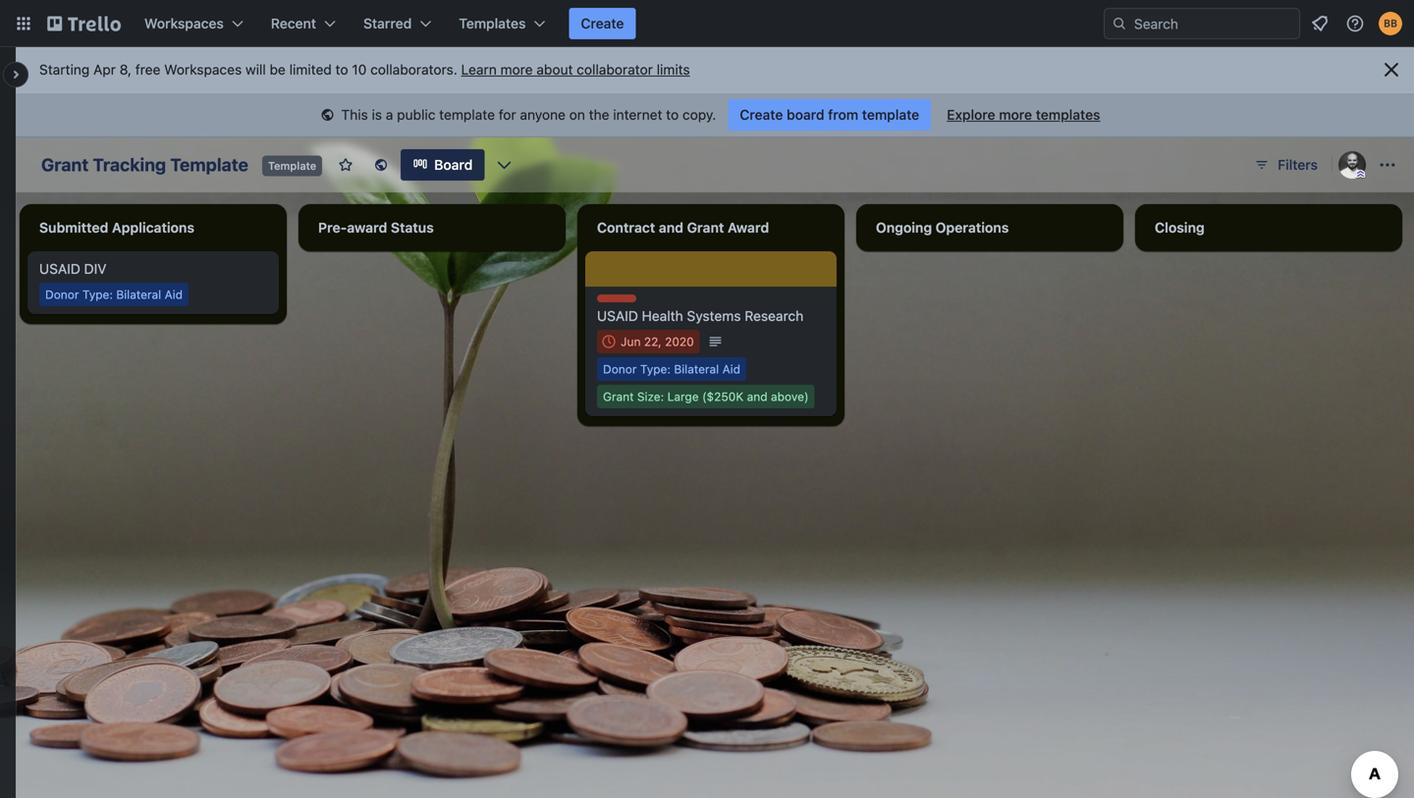 Task type: describe. For each thing, give the bounding box(es) containing it.
submitted applications
[[39, 219, 194, 236]]

starred
[[363, 15, 412, 31]]

copy.
[[683, 107, 716, 123]]

on
[[569, 107, 585, 123]]

star or unstar board image
[[338, 157, 354, 173]]

0 horizontal spatial type
[[82, 288, 109, 302]]

open information menu image
[[1345, 14, 1365, 33]]

shahzeb.irshad (shahzebirshad) image
[[1339, 151, 1366, 179]]

primary element
[[0, 0, 1414, 47]]

this
[[341, 107, 368, 123]]

award
[[347, 219, 387, 236]]

explore more templates
[[947, 107, 1100, 123]]

0 vertical spatial more
[[500, 61, 533, 78]]

above)
[[771, 390, 809, 404]]

free
[[135, 61, 160, 78]]

($250k
[[702, 390, 744, 404]]

board link
[[401, 149, 484, 181]]

learn
[[461, 61, 497, 78]]

starred button
[[352, 8, 443, 39]]

ongoing operations
[[876, 219, 1009, 236]]

board
[[434, 157, 473, 173]]

a
[[386, 107, 393, 123]]

template inside board name text box
[[170, 154, 248, 175]]

1 horizontal spatial to
[[666, 107, 679, 123]]

and inside text field
[[659, 219, 684, 236]]

grant inside text field
[[687, 219, 724, 236]]

size
[[637, 390, 661, 404]]

grant size : large ($250k and above)
[[603, 390, 809, 404]]

templates
[[1036, 107, 1100, 123]]

1 template from the left
[[439, 107, 495, 123]]

workspaces inside "dropdown button"
[[144, 15, 224, 31]]

bob builder (bobbuilder40) image
[[1379, 12, 1402, 35]]

health
[[642, 308, 683, 324]]

is
[[372, 107, 382, 123]]

limited
[[289, 61, 332, 78]]

back to home image
[[47, 8, 121, 39]]

for
[[499, 107, 516, 123]]

urgent
[[597, 296, 636, 309]]

status
[[391, 219, 434, 236]]

workspaces button
[[133, 8, 255, 39]]

submitted
[[39, 219, 108, 236]]

explore
[[947, 107, 995, 123]]

usaid inside urgent usaid health systems research
[[597, 308, 638, 324]]

urgent usaid health systems research
[[597, 296, 804, 324]]

1 horizontal spatial donor
[[603, 362, 637, 376]]

search image
[[1112, 16, 1127, 31]]

0 notifications image
[[1308, 12, 1332, 35]]

1 horizontal spatial more
[[999, 107, 1032, 123]]

Ongoing Operations text field
[[864, 212, 1116, 244]]

public
[[397, 107, 436, 123]]

public image
[[373, 157, 389, 173]]

Submitted Applications text field
[[27, 212, 279, 244]]

pre-
[[318, 219, 347, 236]]

this is a public template for anyone on the internet to copy.
[[341, 107, 716, 123]]

grant tracking template
[[41, 154, 248, 175]]

usaid div
[[39, 261, 107, 277]]

learn more about collaborator limits link
[[461, 61, 690, 78]]

jun
[[621, 335, 641, 349]]

color: red, title: "urgent" element
[[597, 295, 636, 309]]

apr
[[93, 61, 116, 78]]

contract
[[597, 219, 655, 236]]

templates button
[[447, 8, 557, 39]]

filters
[[1278, 157, 1318, 173]]

grant for tracking
[[41, 154, 89, 175]]

usaid health systems research link
[[597, 306, 825, 326]]



Task type: vqa. For each thing, say whether or not it's contained in the screenshot.
Tara
no



Task type: locate. For each thing, give the bounding box(es) containing it.
type down "22," on the top of page
[[640, 362, 667, 376]]

and right the 'contract' at top left
[[659, 219, 684, 236]]

from
[[828, 107, 859, 123]]

0 horizontal spatial donor
[[45, 288, 79, 302]]

aid up "($250k"
[[722, 362, 740, 376]]

create left board
[[740, 107, 783, 123]]

0 horizontal spatial :
[[109, 288, 113, 302]]

to
[[335, 61, 348, 78], [666, 107, 679, 123]]

usaid up jun
[[597, 308, 638, 324]]

0 horizontal spatial template
[[439, 107, 495, 123]]

0 horizontal spatial template
[[170, 154, 248, 175]]

1 horizontal spatial and
[[747, 390, 768, 404]]

donor down jun
[[603, 362, 637, 376]]

usaid div link
[[39, 259, 267, 279]]

internet
[[613, 107, 662, 123]]

1 vertical spatial grant
[[687, 219, 724, 236]]

1 horizontal spatial create
[[740, 107, 783, 123]]

div
[[84, 261, 107, 277]]

Pre-award Status text field
[[306, 212, 558, 244]]

pre-award status
[[318, 219, 434, 236]]

customize views image
[[494, 155, 514, 175]]

0 horizontal spatial aid
[[165, 288, 183, 302]]

0 vertical spatial donor type : bilateral aid
[[45, 288, 183, 302]]

the
[[589, 107, 609, 123]]

recent
[[271, 15, 316, 31]]

Closing text field
[[1143, 212, 1395, 244]]

1 vertical spatial workspaces
[[164, 61, 242, 78]]

more right explore
[[999, 107, 1032, 123]]

template
[[170, 154, 248, 175], [268, 160, 316, 172]]

1 horizontal spatial template
[[862, 107, 919, 123]]

filters button
[[1248, 149, 1324, 181]]

10
[[352, 61, 367, 78]]

template
[[439, 107, 495, 123], [862, 107, 919, 123]]

: down usaid div link
[[109, 288, 113, 302]]

1 horizontal spatial :
[[661, 390, 664, 404]]

0 vertical spatial to
[[335, 61, 348, 78]]

donor type : bilateral aid down the 2020
[[603, 362, 740, 376]]

0 vertical spatial bilateral
[[116, 288, 161, 302]]

1 vertical spatial and
[[747, 390, 768, 404]]

award
[[728, 219, 769, 236]]

type
[[82, 288, 109, 302], [640, 362, 667, 376]]

0 vertical spatial workspaces
[[144, 15, 224, 31]]

more
[[500, 61, 533, 78], [999, 107, 1032, 123]]

Search field
[[1127, 9, 1299, 38]]

1 vertical spatial bilateral
[[674, 362, 719, 376]]

template right from
[[862, 107, 919, 123]]

0 vertical spatial donor
[[45, 288, 79, 302]]

: down the 2020
[[667, 362, 671, 376]]

0 vertical spatial create
[[581, 15, 624, 31]]

template left star or unstar board icon
[[268, 160, 316, 172]]

grant for size
[[603, 390, 634, 404]]

: left large
[[661, 390, 664, 404]]

bilateral down usaid div link
[[116, 288, 161, 302]]

Contract and Grant Award text field
[[585, 212, 837, 244]]

donor
[[45, 288, 79, 302], [603, 362, 637, 376]]

1 vertical spatial type
[[640, 362, 667, 376]]

1 vertical spatial to
[[666, 107, 679, 123]]

2 horizontal spatial :
[[667, 362, 671, 376]]

2 template from the left
[[862, 107, 919, 123]]

0 horizontal spatial more
[[500, 61, 533, 78]]

anyone
[[520, 107, 566, 123]]

1 horizontal spatial donor type : bilateral aid
[[603, 362, 740, 376]]

aid
[[165, 288, 183, 302], [722, 362, 740, 376]]

tracking
[[93, 154, 166, 175]]

1 horizontal spatial template
[[268, 160, 316, 172]]

2 horizontal spatial grant
[[687, 219, 724, 236]]

be
[[270, 61, 286, 78]]

donor type : bilateral aid
[[45, 288, 183, 302], [603, 362, 740, 376]]

and
[[659, 219, 684, 236], [747, 390, 768, 404]]

1 vertical spatial donor
[[603, 362, 637, 376]]

create board from template
[[740, 107, 919, 123]]

0 horizontal spatial bilateral
[[116, 288, 161, 302]]

workspaces up free in the top of the page
[[144, 15, 224, 31]]

create inside create board from template link
[[740, 107, 783, 123]]

closing
[[1155, 219, 1205, 236]]

donor down usaid div
[[45, 288, 79, 302]]

0 horizontal spatial and
[[659, 219, 684, 236]]

2 vertical spatial :
[[661, 390, 664, 404]]

1 vertical spatial more
[[999, 107, 1032, 123]]

donor type : bilateral aid down div
[[45, 288, 183, 302]]

this member is an admin of this board. image
[[1356, 170, 1365, 179]]

0 vertical spatial :
[[109, 288, 113, 302]]

1 horizontal spatial aid
[[722, 362, 740, 376]]

workspaces
[[144, 15, 224, 31], [164, 61, 242, 78]]

0 horizontal spatial to
[[335, 61, 348, 78]]

0 horizontal spatial donor type : bilateral aid
[[45, 288, 183, 302]]

0 vertical spatial usaid
[[39, 261, 80, 277]]

create for create board from template
[[740, 107, 783, 123]]

0 vertical spatial aid
[[165, 288, 183, 302]]

large
[[667, 390, 699, 404]]

22,
[[644, 335, 662, 349]]

1 horizontal spatial usaid
[[597, 308, 638, 324]]

1 vertical spatial create
[[740, 107, 783, 123]]

systems
[[687, 308, 741, 324]]

grant
[[41, 154, 89, 175], [687, 219, 724, 236], [603, 390, 634, 404]]

ongoing
[[876, 219, 932, 236]]

sm image
[[318, 106, 337, 126]]

starting apr 8, free workspaces will be limited to 10 collaborators. learn more about collaborator limits
[[39, 61, 690, 78]]

:
[[109, 288, 113, 302], [667, 362, 671, 376], [661, 390, 664, 404]]

2 vertical spatial grant
[[603, 390, 634, 404]]

limits
[[657, 61, 690, 78]]

create button
[[569, 8, 636, 39]]

starting
[[39, 61, 90, 78]]

usaid left div
[[39, 261, 80, 277]]

1 horizontal spatial bilateral
[[674, 362, 719, 376]]

0 vertical spatial type
[[82, 288, 109, 302]]

operations
[[936, 219, 1009, 236]]

1 vertical spatial usaid
[[597, 308, 638, 324]]

template left for
[[439, 107, 495, 123]]

recent button
[[259, 8, 348, 39]]

show menu image
[[1378, 155, 1398, 175]]

about
[[537, 61, 573, 78]]

explore more templates link
[[935, 99, 1112, 131]]

collaborator
[[577, 61, 653, 78]]

to left copy.
[[666, 107, 679, 123]]

8,
[[119, 61, 132, 78]]

create inside the create button
[[581, 15, 624, 31]]

bilateral up grant size : large ($250k and above)
[[674, 362, 719, 376]]

grant up "submitted"
[[41, 154, 89, 175]]

grant left award
[[687, 219, 724, 236]]

board
[[787, 107, 825, 123]]

and left above)
[[747, 390, 768, 404]]

contract and grant award
[[597, 219, 769, 236]]

create up collaborator
[[581, 15, 624, 31]]

2020
[[665, 335, 694, 349]]

0 horizontal spatial usaid
[[39, 261, 80, 277]]

grant left size
[[603, 390, 634, 404]]

0 vertical spatial grant
[[41, 154, 89, 175]]

1 horizontal spatial grant
[[603, 390, 634, 404]]

research
[[745, 308, 804, 324]]

will
[[246, 61, 266, 78]]

templates
[[459, 15, 526, 31]]

to left 10
[[335, 61, 348, 78]]

create for create
[[581, 15, 624, 31]]

create
[[581, 15, 624, 31], [740, 107, 783, 123]]

1 horizontal spatial type
[[640, 362, 667, 376]]

more right learn
[[500, 61, 533, 78]]

collaborators.
[[370, 61, 457, 78]]

template right 'tracking'
[[170, 154, 248, 175]]

aid down usaid div link
[[165, 288, 183, 302]]

create board from template link
[[728, 99, 931, 131]]

type down div
[[82, 288, 109, 302]]

jun 22, 2020
[[621, 335, 694, 349]]

0 horizontal spatial create
[[581, 15, 624, 31]]

1 vertical spatial :
[[667, 362, 671, 376]]

applications
[[112, 219, 194, 236]]

Board name text field
[[31, 149, 258, 181]]

workspaces down the workspaces "dropdown button"
[[164, 61, 242, 78]]

1 vertical spatial aid
[[722, 362, 740, 376]]

bilateral
[[116, 288, 161, 302], [674, 362, 719, 376]]

0 horizontal spatial grant
[[41, 154, 89, 175]]

0 vertical spatial and
[[659, 219, 684, 236]]

usaid
[[39, 261, 80, 277], [597, 308, 638, 324]]

1 vertical spatial donor type : bilateral aid
[[603, 362, 740, 376]]

grant inside board name text box
[[41, 154, 89, 175]]



